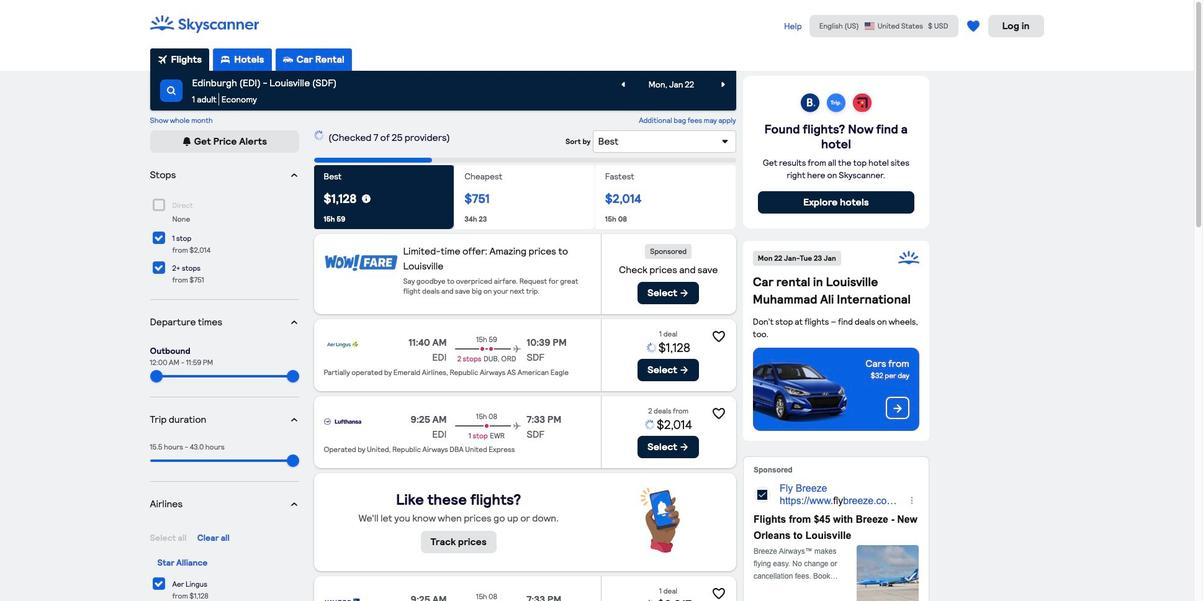 Task type: vqa. For each thing, say whether or not it's contained in the screenshot.
Hotels.com element
yes



Task type: locate. For each thing, give the bounding box(es) containing it.
rtl support__mdkxy image
[[618, 79, 628, 89], [166, 86, 176, 96]]

car rental in louisville muhammad ali international image
[[753, 355, 851, 428]]

progress bar
[[314, 158, 736, 163]]

booking.com element
[[797, 91, 823, 117]]

rtl support__mdkxy image left monday, january 22, 2024 text box
[[618, 79, 628, 89]]

rtl support__zwuwn image
[[892, 403, 903, 414]]

3 flipped__yjyym image from the top
[[289, 499, 299, 509]]

rtl support__ywe2m image
[[182, 137, 192, 147], [680, 365, 690, 375], [680, 442, 690, 452]]

save flight from edinburgh to louisville muhammad ali international image
[[711, 406, 726, 421], [711, 586, 726, 601]]

1 flipped__yjyym image from the top
[[289, 317, 299, 327]]

save flight from edinburgh to louisville muhammad ali international image
[[711, 329, 726, 344]]

rtl support__ywe2m image
[[680, 288, 690, 298]]

2 vertical spatial rtl support__ywe2m image
[[680, 442, 690, 452]]

united image
[[324, 592, 361, 601]]

1 save flight from edinburgh to louisville muhammad ali international image from the top
[[711, 406, 726, 421]]

None field
[[150, 71, 736, 111]]

active__n2u0z image
[[157, 55, 167, 65]]

0 horizontal spatial desktop__njgyo image
[[221, 55, 230, 65]]

2 save flight from edinburgh to louisville muhammad ali international image from the top
[[711, 586, 726, 601]]

0 vertical spatial flipped__yjyym image
[[289, 317, 299, 327]]

1 vertical spatial rtl support__ywe2m image
[[680, 365, 690, 375]]

1 stop checkbox
[[152, 231, 165, 244]]

1 horizontal spatial desktop__njgyo image
[[283, 55, 293, 65]]

desktop__njgyo image
[[221, 55, 230, 65], [283, 55, 293, 65]]

save flight from edinburgh to louisville muhammad ali international image for lufthansa image
[[711, 406, 726, 421]]

2 vertical spatial flipped__yjyym image
[[289, 499, 299, 509]]

0 vertical spatial save flight from edinburgh to louisville muhammad ali international image
[[711, 406, 726, 421]]

save flight from edinburgh to louisville muhammad ali international image for united image
[[711, 586, 726, 601]]

2+ stops checkbox
[[152, 261, 165, 274]]

rtl support__mdkxy image
[[718, 79, 728, 89]]

flipped__yjyym image
[[289, 317, 299, 327], [289, 415, 299, 424], [289, 499, 299, 509]]

hotels.com element
[[849, 91, 875, 117]]

rtl support__mdkxy image down active__n2u0z icon
[[166, 86, 176, 96]]

1 vertical spatial save flight from edinburgh to louisville muhammad ali international image
[[711, 586, 726, 601]]

slider
[[150, 370, 162, 382], [287, 370, 299, 382], [287, 454, 299, 467]]

0 horizontal spatial rtl support__mdkxy image
[[166, 86, 176, 96]]

aer lingus image
[[324, 335, 361, 354]]

booking.com image
[[797, 91, 823, 117]]

learn more image
[[362, 193, 372, 203]]

2 desktop__njgyo image from the left
[[283, 55, 293, 65]]

1 vertical spatial flipped__yjyym image
[[289, 415, 299, 424]]



Task type: describe. For each thing, give the bounding box(es) containing it.
1 desktop__njgyo image from the left
[[221, 55, 230, 65]]

Direct checkbox
[[152, 199, 165, 211]]

lufthansa image
[[324, 412, 361, 431]]

Aer Lingus checkbox
[[152, 577, 165, 590]]

us image
[[864, 22, 875, 30]]

Monday, January 22, 2024 text field
[[631, 73, 712, 96]]

2 flipped__yjyym image from the top
[[289, 415, 299, 424]]

flipped__yjyym image
[[289, 170, 299, 180]]

hotels.com image
[[849, 91, 875, 117]]

1 horizontal spatial rtl support__mdkxy image
[[618, 79, 628, 89]]

rtl support__ywe2m image for aer lingus image
[[680, 365, 690, 375]]

trip.com image
[[823, 91, 849, 117]]

rtl support__ywe2m image for lufthansa image
[[680, 442, 690, 452]]

0 vertical spatial rtl support__ywe2m image
[[182, 137, 192, 147]]

trip.com element
[[823, 91, 849, 117]]



